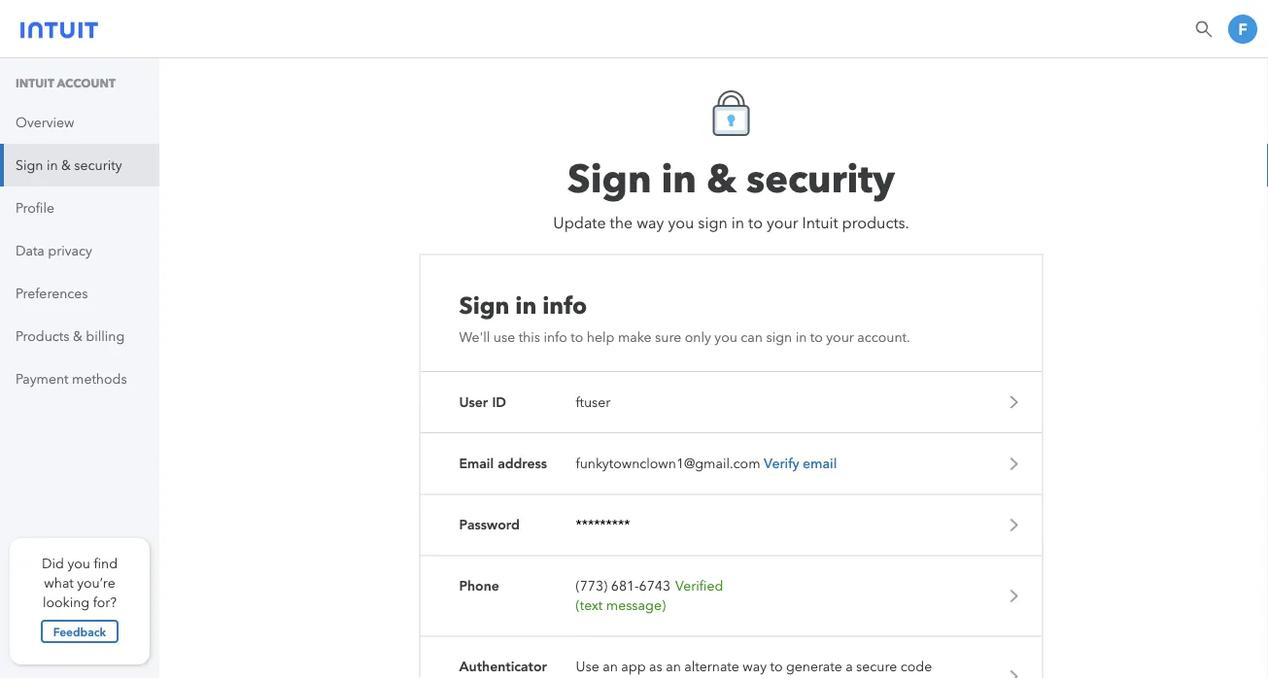 Task type: vqa. For each thing, say whether or not it's contained in the screenshot.
"methods" within "Payment methods" link
no



Task type: describe. For each thing, give the bounding box(es) containing it.
find
[[94, 556, 118, 572]]

password
[[459, 516, 520, 535]]

make
[[618, 330, 652, 346]]

(text
[[576, 598, 603, 614]]

0 vertical spatial your
[[767, 214, 799, 232]]

2 horizontal spatial &
[[707, 155, 737, 202]]

funkytownclown1@gmail.com
[[576, 456, 761, 472]]

help
[[587, 330, 615, 346]]

alternate
[[685, 659, 740, 675]]

(773) 681-6743 verified (text message)
[[576, 579, 724, 614]]

to left generate
[[770, 659, 783, 675]]

data privacy link
[[0, 229, 159, 272]]

you inside sign in info element
[[715, 330, 738, 346]]

1 vertical spatial info
[[544, 330, 568, 346]]

in left intuit
[[732, 214, 745, 232]]

email
[[459, 455, 494, 473]]

update
[[553, 214, 606, 232]]

a
[[846, 659, 853, 675]]

use
[[576, 659, 600, 675]]

app
[[622, 659, 646, 675]]

1 an from the left
[[603, 659, 618, 675]]

looking
[[43, 595, 90, 611]]

security inside sign in & security link
[[74, 157, 122, 173]]

this
[[519, 330, 541, 346]]

did
[[42, 556, 64, 572]]

address
[[498, 455, 547, 473]]

preferences
[[16, 285, 88, 301]]

sign in & security inside intuit account element
[[16, 157, 122, 173]]

payment methods
[[16, 371, 127, 387]]

681-
[[611, 579, 639, 595]]

you're
[[77, 575, 115, 591]]

products
[[16, 328, 70, 344]]

feedback
[[53, 624, 106, 640]]

sure
[[655, 330, 682, 346]]

intuit
[[16, 76, 54, 90]]

funkytownclown1@gmail.com verify email
[[576, 456, 837, 472]]

phone
[[459, 578, 499, 596]]

email address
[[459, 455, 547, 473]]

email
[[803, 456, 837, 472]]

intuit
[[803, 214, 839, 232]]

sign in info element
[[420, 254, 1044, 680]]

1 vertical spatial sign
[[767, 330, 793, 346]]

the
[[610, 214, 633, 232]]

0 horizontal spatial sign
[[698, 214, 728, 232]]

payment methods link
[[0, 358, 159, 401]]

verified
[[676, 579, 724, 595]]

to left help
[[571, 330, 584, 346]]

account.
[[858, 330, 911, 346]]

intuit account
[[16, 76, 116, 90]]

what
[[44, 575, 74, 591]]

data
[[16, 243, 45, 259]]

in up update the way you sign in to your intuit products.
[[662, 155, 697, 202]]

your inside sign in info element
[[827, 330, 854, 346]]

you inside did you find what you're looking for?
[[67, 556, 90, 572]]

generate
[[787, 659, 843, 675]]

user id
[[459, 393, 507, 412]]

2 horizontal spatial sign
[[568, 155, 652, 202]]

privacy
[[48, 243, 92, 259]]



Task type: locate. For each thing, give the bounding box(es) containing it.
0 horizontal spatial sign
[[16, 157, 43, 173]]

intuit logo image
[[20, 16, 98, 39]]

1 horizontal spatial you
[[668, 214, 694, 232]]

your left account.
[[827, 330, 854, 346]]

0 vertical spatial info
[[543, 291, 587, 319]]

verify
[[764, 456, 800, 472]]

& left billing
[[73, 328, 83, 344]]

0 horizontal spatial security
[[74, 157, 122, 173]]

f
[[1239, 20, 1248, 39]]

info up help
[[543, 291, 587, 319]]

authenticator
[[459, 658, 547, 677]]

1 horizontal spatial security
[[747, 155, 895, 202]]

0 vertical spatial you
[[668, 214, 694, 232]]

sign inside intuit account element
[[16, 157, 43, 173]]

0 horizontal spatial an
[[603, 659, 618, 675]]

overview link
[[0, 101, 159, 144]]

can
[[741, 330, 763, 346]]

use an app as an alternate way to generate a secure code
[[576, 659, 933, 675]]

0 horizontal spatial your
[[767, 214, 799, 232]]

secure
[[857, 659, 898, 675]]

& inside products & billing link
[[73, 328, 83, 344]]

0 horizontal spatial you
[[67, 556, 90, 572]]

methods
[[72, 371, 127, 387]]

1 horizontal spatial sign in & security
[[568, 155, 895, 202]]

1 vertical spatial way
[[743, 659, 767, 675]]

0 vertical spatial sign
[[698, 214, 728, 232]]

user
[[459, 393, 488, 412]]

2 horizontal spatial you
[[715, 330, 738, 346]]

way
[[637, 214, 664, 232], [743, 659, 767, 675]]

for?
[[93, 595, 117, 611]]

billing
[[86, 328, 125, 344]]

sign in info
[[459, 291, 587, 319]]

0 horizontal spatial way
[[637, 214, 664, 232]]

sign up the we'll
[[459, 291, 510, 319]]

sign up the the at the left top
[[568, 155, 652, 202]]

& up update the way you sign in to your intuit products.
[[707, 155, 737, 202]]

use
[[494, 330, 515, 346]]

&
[[707, 155, 737, 202], [61, 157, 71, 173], [73, 328, 83, 344]]

an
[[603, 659, 618, 675], [666, 659, 681, 675]]

in up this
[[516, 291, 537, 319]]

*********
[[576, 517, 630, 533]]

security up intuit
[[747, 155, 895, 202]]

6743
[[639, 579, 671, 595]]

sign
[[568, 155, 652, 202], [16, 157, 43, 173], [459, 291, 510, 319]]

products.
[[842, 214, 910, 232]]

we'll use this info to help make sure only you can sign in to your account. element
[[459, 330, 911, 346]]

(773)
[[576, 579, 608, 595]]

1 horizontal spatial way
[[743, 659, 767, 675]]

1 horizontal spatial your
[[827, 330, 854, 346]]

& inside sign in & security link
[[61, 157, 71, 173]]

account
[[57, 76, 116, 90]]

in right can in the right of the page
[[796, 330, 807, 346]]

we'll
[[459, 330, 490, 346]]

message)
[[606, 598, 666, 614]]

feedback button
[[41, 620, 119, 644]]

sign in & security link
[[0, 144, 159, 187]]

way right the the at the left top
[[637, 214, 664, 232]]

info
[[543, 291, 587, 319], [544, 330, 568, 346]]

sign
[[698, 214, 728, 232], [767, 330, 793, 346]]

info right this
[[544, 330, 568, 346]]

0 horizontal spatial &
[[61, 157, 71, 173]]

0 vertical spatial way
[[637, 214, 664, 232]]

to
[[749, 214, 763, 232], [571, 330, 584, 346], [811, 330, 823, 346], [770, 659, 783, 675]]

1 horizontal spatial sign
[[459, 291, 510, 319]]

0 horizontal spatial sign in & security
[[16, 157, 122, 173]]

2 vertical spatial you
[[67, 556, 90, 572]]

1 horizontal spatial &
[[73, 328, 83, 344]]

data privacy
[[16, 243, 92, 259]]

1 horizontal spatial sign
[[767, 330, 793, 346]]

id
[[492, 393, 507, 412]]

you right the the at the left top
[[668, 214, 694, 232]]

in inside sign in & security link
[[47, 157, 58, 173]]

code
[[901, 659, 933, 675]]

preferences link
[[0, 272, 159, 315]]

security
[[747, 155, 895, 202], [74, 157, 122, 173]]

products & billing link
[[0, 315, 159, 358]]

did you find what you're looking for?
[[42, 556, 118, 611]]

sign in & security down overview 'link'
[[16, 157, 122, 173]]

sign in & security
[[568, 155, 895, 202], [16, 157, 122, 173]]

sign in & security up update the way you sign in to your intuit products.
[[568, 155, 895, 202]]

in
[[662, 155, 697, 202], [47, 157, 58, 173], [732, 214, 745, 232], [516, 291, 537, 319], [796, 330, 807, 346]]

way right alternate
[[743, 659, 767, 675]]

to right can in the right of the page
[[811, 330, 823, 346]]

in down overview
[[47, 157, 58, 173]]

we'll use this info to help make sure only you can sign in to your account.
[[459, 330, 911, 346]]

you up you're
[[67, 556, 90, 572]]

payment
[[16, 371, 69, 387]]

sign right the the at the left top
[[698, 214, 728, 232]]

an right use
[[603, 659, 618, 675]]

help image
[[1195, 19, 1214, 39]]

profile link
[[0, 187, 159, 229]]

update the way you sign in to your intuit products.
[[553, 214, 910, 232]]

2 an from the left
[[666, 659, 681, 675]]

& down overview 'link'
[[61, 157, 71, 173]]

overview
[[16, 114, 74, 130]]

security down overview 'link'
[[74, 157, 122, 173]]

your left intuit
[[767, 214, 799, 232]]

1 horizontal spatial an
[[666, 659, 681, 675]]

as
[[649, 659, 663, 675]]

you left can in the right of the page
[[715, 330, 738, 346]]

your
[[767, 214, 799, 232], [827, 330, 854, 346]]

1 vertical spatial your
[[827, 330, 854, 346]]

1 vertical spatial you
[[715, 330, 738, 346]]

profile
[[16, 200, 54, 216]]

you
[[668, 214, 694, 232], [715, 330, 738, 346], [67, 556, 90, 572]]

sign right can in the right of the page
[[767, 330, 793, 346]]

way inside sign in info element
[[743, 659, 767, 675]]

intuit account element
[[0, 58, 159, 401]]

products & billing
[[16, 328, 125, 344]]

an right as at the bottom of page
[[666, 659, 681, 675]]

only
[[685, 330, 712, 346]]

ftuser
[[576, 394, 611, 410]]

sign up profile
[[16, 157, 43, 173]]

to left intuit
[[749, 214, 763, 232]]



